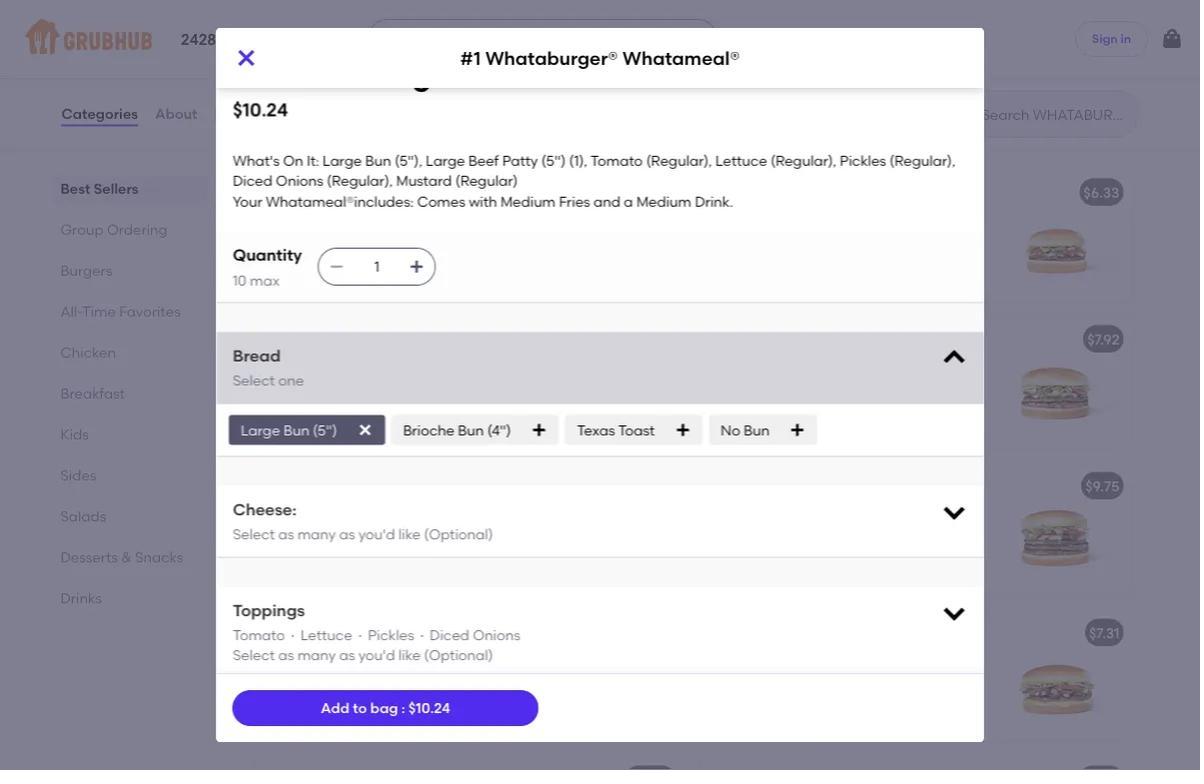 Task type: describe. For each thing, give the bounding box(es) containing it.
onions for #3 triple meat whataburger®
[[755, 567, 803, 584]]

favorites
[[119, 303, 181, 320]]

kids
[[60, 426, 89, 443]]

burgers inside 'tab'
[[60, 262, 112, 279]]

#3 triple meat whataburger® image
[[982, 464, 1132, 594]]

whataburger® inside the what's on it: whataburger® (10), tomato, lettuce, pickles, diced onions, mustard (4oz), mayonnaise (4oz), ketchup (4oz)
[[354, 0, 454, 10]]

what's inside "what's on it: double meat whataburger® (10), tomato, lettuce, pickles, diced onions, mustard (4oz), mayonnaise (4oz), ketchup (4oz)"
[[712, 0, 759, 10]]

what's inside the what's on it: large bun (5"), large beef patty (5") (1), tomato (regular), lettuce (regular), pickles (regular), diced onions (regular), mustard (regular)
[[712, 212, 759, 229]]

chicken
[[60, 344, 116, 361]]

select for cheese:
[[232, 526, 274, 543]]

pickles for #2 double meat whataburger®
[[837, 400, 883, 417]]

cheese: select as many as you'd like (optional)
[[232, 500, 493, 543]]

1 vertical spatial $10.24
[[625, 184, 667, 201]]

your
[[232, 193, 262, 210]]

(5") for #3 triple meat whataburger®
[[785, 526, 809, 543]]

#5 bacon & cheese whataburger® whatameal® image
[[534, 758, 684, 771]]

tomato for #1 whataburger®
[[834, 233, 887, 250]]

onions, inside the what's on it: whataburger® (10), tomato, lettuce, pickles, diced onions, mustard (4oz), mayonnaise (4oz), ketchup (4oz)
[[264, 34, 316, 51]]

double for #2 double meat whataburger® whatameal®
[[286, 335, 335, 352]]

(5") for #1 whataburger®
[[785, 233, 809, 250]]

max
[[249, 272, 279, 289]]

what's on it: double meat whataburger® (10), tomato, lettuce, pickles, diced onions, mustard (4oz), mayonnaise (4oz), ketchup (4oz)
[[712, 0, 959, 71]]

lettuce, inside "what's on it: double meat whataburger® (10), tomato, lettuce, pickles, diced onions, mustard (4oz), mayonnaise (4oz), ketchup (4oz)"
[[904, 14, 959, 31]]

what's on it: large bun (5"), large beef patty (5") (1), tomato (regular), lettuce (regular), pickles (regular), diced onions (regular), mustard (regular)
[[712, 212, 956, 310]]

$7.31 button
[[700, 611, 1132, 741]]

main navigation navigation
[[0, 0, 1200, 78]]

to
[[353, 700, 367, 717]]

all-
[[60, 303, 82, 320]]

(regular) for #2 double meat whataburger®
[[712, 440, 775, 457]]

seller for whataburger®
[[305, 163, 338, 178]]

#1 whataburger® image
[[982, 170, 1132, 300]]

beef for #2 double meat whataburger® whatameal®
[[264, 383, 295, 400]]

(5"), for #2 double meat whataburger® whatameal®
[[426, 363, 454, 380]]

onions for #3 triple meat whataburger® whatameal®
[[307, 567, 355, 584]]

#3 triple meat whataburger® whatameal®
[[264, 478, 559, 495]]

many inside toppings tomato ∙ lettuce ∙ pickles ∙ diced onions select as many as you'd like (optional)
[[297, 647, 335, 664]]

jalapeño
[[286, 625, 352, 642]]

what's on it: whataburger® (10), tomato, lettuce, pickles, diced onions, mustard (4oz), mayonnaise (4oz), ketchup (4oz) button
[[252, 0, 684, 82]]

kids tab
[[60, 424, 200, 445]]

$7.31
[[1089, 625, 1120, 642]]

texas
[[577, 422, 615, 439]]

on inside "what's on it: double meat whataburger® (10), tomato, lettuce, pickles, diced onions, mustard (4oz), mayonnaise (4oz), ketchup (4oz)"
[[762, 0, 783, 10]]

select inside toppings tomato ∙ lettuce ∙ pickles ∙ diced onions select as many as you'd like (optional)
[[232, 647, 274, 664]]

$11.94 +
[[629, 331, 676, 348]]

pickles, inside "what's on it: double meat whataburger® (10), tomato, lettuce, pickles, diced onions, mustard (4oz), mayonnaise (4oz), ketchup (4oz)"
[[712, 34, 762, 51]]

#4 jalapeño & cheese whataburger® whatameal® button
[[252, 611, 684, 741]]

#1 whataburger®
[[712, 184, 832, 201]]

all-time favorites tab
[[60, 301, 200, 322]]

sign in
[[1092, 31, 1131, 46]]

best for #2
[[276, 310, 302, 325]]

pickles inside what's on it: large bun (5"), large beef patty (5") (1), tomato (regular), lettuce (regular), pickles (regular), diced onions (regular), mustard (regular) your whatameal®includes: comes with medium fries and a medium drink.
[[840, 152, 886, 169]]

ketchup inside "what's on it: double meat whataburger® (10), tomato, lettuce, pickles, diced onions, mustard (4oz), mayonnaise (4oz), ketchup (4oz)"
[[837, 54, 894, 71]]

onions for #1 whataburger®
[[755, 273, 803, 290]]

add to bag : $10.24
[[321, 700, 451, 717]]

brioche bun (4")
[[403, 422, 511, 439]]

pickles for #3 triple meat whataburger®
[[837, 547, 883, 564]]

sides
[[60, 467, 96, 484]]

ordering
[[107, 221, 168, 238]]

#5 bacon & cheese whataburger® image
[[982, 758, 1132, 771]]

1 horizontal spatial burgers
[[248, 123, 330, 149]]

whataburger® inside "what's on it: double meat whataburger® (10), tomato, lettuce, pickles, diced onions, mustard (4oz), mayonnaise (4oz), ketchup (4oz)"
[[712, 14, 812, 31]]

(1), for what's on it: large bun (5"), large beef patty (5") (1), tomato (regular), lettuce (regular), pickles (regular), diced onions (regular), mustard (regular)
[[813, 233, 831, 250]]

sign
[[1092, 31, 1118, 46]]

salads
[[60, 508, 106, 525]]

large bun (5")
[[240, 422, 337, 439]]

(5"), for #2 double meat whataburger®
[[874, 359, 902, 376]]

mayonnaise inside the what's on it: whataburger® (10), tomato, lettuce, pickles, diced onions, mustard (4oz), mayonnaise (4oz), ketchup (4oz)
[[418, 34, 500, 51]]

$9.75
[[1086, 478, 1120, 495]]

1 medium from the left
[[500, 193, 555, 210]]

cheese
[[370, 625, 421, 642]]

$10.24 +
[[625, 184, 676, 201]]

n
[[220, 31, 232, 49]]

best inside tab
[[60, 180, 90, 197]]

fries
[[559, 193, 590, 210]]

about
[[155, 105, 197, 122]]

Search WHATABURGER search field
[[980, 105, 1133, 124]]

lettuce for #1 whataburger®
[[712, 253, 764, 270]]

lettuce inside what's on it: large bun (5"), large beef patty (5") (1), tomato (regular), lettuce (regular), pickles (regular), diced onions (regular), mustard (regular) your whatameal®includes: comes with medium fries and a medium drink.
[[715, 152, 767, 169]]

drink.
[[695, 193, 733, 210]]

what's on it: whataburger® (10), tomato, lettuce, pickles, diced onions, mustard (4oz), mayonnaise (4oz), ketchup (4oz)
[[264, 0, 500, 71]]

#1 whataburger® whatameal® image
[[534, 170, 684, 300]]

(optional) inside cheese: select as many as you'd like (optional)
[[424, 526, 493, 543]]

& inside desserts & snacks tab
[[121, 549, 132, 566]]

(2), for #2 double meat whataburger®
[[813, 379, 834, 396]]

(5") for #3 triple meat whataburger® whatameal®
[[337, 526, 362, 543]]

snacks
[[135, 549, 183, 566]]

drinks
[[60, 590, 102, 607]]

pickles for #1 whataburger®
[[837, 253, 883, 270]]

#1 inside #1 whataburger® whatameal® $10.24
[[232, 59, 265, 93]]

best sellers
[[60, 180, 139, 197]]

in
[[1121, 31, 1131, 46]]

quantity 10 max
[[232, 245, 302, 289]]

it: inside what's on it: large bun (5"), large beef patty (5") (1), tomato (regular), lettuce (regular), pickles (regular), diced onions (regular), mustard (regular) your whatameal®includes: comes with medium fries and a medium drink.
[[306, 152, 319, 169]]

onions inside toppings tomato ∙ lettuce ∙ pickles ∙ diced onions select as many as you'd like (optional)
[[472, 627, 520, 644]]

patty for #3 triple meat whataburger® whatameal®
[[298, 526, 334, 543]]

it: inside the what's on it: whataburger® (10), tomato, lettuce, pickles, diced onions, mustard (4oz), mayonnaise (4oz), ketchup (4oz)
[[338, 0, 351, 10]]

tomato, inside the what's on it: whataburger® (10), tomato, lettuce, pickles, diced onions, mustard (4oz), mayonnaise (4oz), ketchup (4oz)
[[264, 14, 320, 31]]

and
[[593, 193, 620, 210]]

toppings tomato ∙ lettuce ∙ pickles ∙ diced onions select as many as you'd like (optional)
[[232, 600, 520, 664]]

2 vertical spatial $10.24
[[409, 700, 451, 717]]

(4oz) inside the what's on it: whataburger® (10), tomato, lettuce, pickles, diced onions, mustard (4oz), mayonnaise (4oz), ketchup (4oz)
[[364, 54, 397, 71]]

(5") inside what's on it: large bun (5"), large beef patty (5") (1), tomato (regular), lettuce (regular), pickles (regular), diced onions (regular), mustard (regular) your whatameal®includes: comes with medium fries and a medium drink.
[[541, 152, 565, 169]]

2428 n haskell ave.
[[181, 31, 324, 49]]

10
[[232, 272, 246, 289]]

$10.24 inside #1 whataburger® whatameal® $10.24
[[232, 99, 288, 121]]

tomato inside what's on it: large bun (5"), large beef patty (5") (1), tomato (regular), lettuce (regular), pickles (regular), diced onions (regular), mustard (regular) your whatameal®includes: comes with medium fries and a medium drink.
[[590, 152, 642, 169]]

svg image inside "main navigation" "navigation"
[[1160, 27, 1184, 51]]

Input item quantity number field
[[355, 249, 399, 285]]

select for bread
[[232, 372, 274, 389]]

seller for double
[[305, 310, 338, 325]]

#2 double meat whataburger® whatameal® image
[[534, 317, 684, 447]]

what's on it: large bun (5"), large beef patty (5") (3), tomato (regular), lettuce (regular), pickles (regular), diced onions (regular), mustard (regular) for #3 triple meat whataburger® whatameal®
[[264, 506, 511, 604]]

#3 for #3 triple meat whataburger®
[[712, 478, 730, 495]]

best for #1
[[276, 163, 302, 178]]

(3), for #3 triple meat whataburger® whatameal®
[[365, 526, 387, 543]]

patty for #2 double meat whataburger® whatameal®
[[298, 383, 334, 400]]

#2 double meat whataburger® image
[[982, 317, 1132, 447]]

tomato for #3 triple meat whataburger® whatameal®
[[390, 526, 442, 543]]

texas toast
[[577, 422, 654, 439]]

salads tab
[[60, 506, 200, 527]]

haskell
[[235, 31, 289, 49]]

group ordering
[[60, 221, 168, 238]]

comes
[[417, 193, 465, 210]]

no
[[720, 422, 740, 439]]

beef for #1 whataburger®
[[712, 233, 743, 250]]

lettuce for #3 triple meat whataburger®
[[712, 547, 764, 564]]

ave.
[[293, 31, 324, 49]]

$11.94
[[629, 331, 667, 348]]

whatameal® inside #1 whataburger® whatameal® $10.24
[[481, 59, 659, 93]]

what's on it: large bun (5"), large beef patty (5") (3), tomato (regular), lettuce (regular), pickles (regular), diced onions (regular), mustard (regular) for #3 triple meat whataburger®
[[712, 506, 959, 604]]

group ordering tab
[[60, 219, 200, 240]]

patty inside what's on it: large bun (5"), large beef patty (5") (1), tomato (regular), lettuce (regular), pickles (regular), diced onions (regular), mustard (regular) your whatameal®includes: comes with medium fries and a medium drink.
[[502, 152, 538, 169]]

whataburger® inside 'button'
[[425, 625, 525, 642]]

3 ∙ from the left
[[417, 627, 426, 644]]

categories
[[61, 105, 138, 122]]

pickles for #3 triple meat whataburger® whatameal®
[[389, 547, 435, 564]]

(5") up cheese: select as many as you'd like (optional)
[[312, 422, 337, 439]]

brioche
[[403, 422, 454, 439]]

breakfast
[[60, 385, 125, 402]]

you'd inside cheese: select as many as you'd like (optional)
[[358, 526, 395, 543]]

:
[[401, 700, 405, 717]]

whatameal®includes:
[[265, 193, 413, 210]]

double inside "what's on it: double meat whataburger® (10), tomato, lettuce, pickles, diced onions, mustard (4oz), mayonnaise (4oz), ketchup (4oz)"
[[802, 0, 850, 10]]

1 ∙ from the left
[[288, 627, 297, 644]]

with
[[468, 193, 497, 210]]

group
[[60, 221, 104, 238]]

what's on it: double meat whataburger® (10), tomato, lettuce, pickles, diced onions, mustard (4oz), mayonnaise (4oz), ketchup (4oz) button
[[700, 0, 1132, 82]]

double for #2 double meat whataburger®
[[733, 331, 782, 348]]

onions inside what's on it: large bun (5"), large beef patty (5") (1), tomato (regular), lettuce (regular), pickles (regular), diced onions (regular), mustard (regular) your whatameal®includes: comes with medium fries and a medium drink.
[[275, 173, 323, 190]]

mustard inside "what's on it: double meat whataburger® (10), tomato, lettuce, pickles, diced onions, mustard (4oz), mayonnaise (4oz), ketchup (4oz)"
[[863, 34, 919, 51]]

beef for #2 double meat whataburger®
[[712, 379, 743, 396]]

$7.92
[[1088, 331, 1120, 348]]

mustard inside what's on it: large bun (5"), large beef patty (5") (1), tomato (regular), lettuce (regular), pickles (regular), diced onions (regular), mustard (regular) your whatameal®includes: comes with medium fries and a medium drink.
[[396, 173, 452, 190]]

what's on it: large bun (5"), large beef patty (5") (2), tomato (regular), lettuce (regular), pickles (regular), diced onions (regular), mustard (regular) for #2 double meat whataburger® whatameal®
[[264, 363, 511, 461]]

cheese:
[[232, 500, 296, 519]]

desserts
[[60, 549, 118, 566]]

onions for #2 double meat whataburger® whatameal®
[[307, 424, 355, 441]]

(optional) inside toppings tomato ∙ lettuce ∙ pickles ∙ diced onions select as many as you'd like (optional)
[[424, 647, 493, 664]]

what's inside what's on it: large bun (5"), large beef patty (5") (1), tomato (regular), lettuce (regular), pickles (regular), diced onions (regular), mustard (regular) your whatameal®includes: comes with medium fries and a medium drink.
[[232, 152, 279, 169]]

#2 double meat whataburger® whatameal®
[[264, 335, 570, 352]]

(5") for #2 double meat whataburger®
[[785, 379, 809, 396]]

triple for #3 triple meat whataburger®
[[733, 478, 772, 495]]

drinks tab
[[60, 588, 200, 609]]

as down cheese: at the bottom
[[278, 526, 294, 543]]

+ for $11.94
[[667, 331, 676, 348]]



Task type: vqa. For each thing, say whether or not it's contained in the screenshot.
to
yes



Task type: locate. For each thing, give the bounding box(es) containing it.
lettuce for #2 double meat whataburger®
[[712, 400, 764, 417]]

burgers tab
[[60, 260, 200, 281]]

(3),
[[365, 526, 387, 543], [813, 526, 834, 543]]

pickles inside the what's on it: large bun (5"), large beef patty (5") (1), tomato (regular), lettuce (regular), pickles (regular), diced onions (regular), mustard (regular)
[[837, 253, 883, 270]]

beef inside the what's on it: large bun (5"), large beef patty (5") (1), tomato (regular), lettuce (regular), pickles (regular), diced onions (regular), mustard (regular)
[[712, 233, 743, 250]]

pickles inside toppings tomato ∙ lettuce ∙ pickles ∙ diced onions select as many as you'd like (optional)
[[367, 627, 414, 644]]

#3 down no
[[712, 478, 730, 495]]

#1 whataburger® whatameal® $10.24
[[232, 59, 659, 121]]

1 horizontal spatial mayonnaise
[[712, 54, 794, 71]]

bag
[[370, 700, 398, 717]]

0 vertical spatial #1 whataburger® whatameal®
[[460, 47, 740, 69]]

2 ketchup from the left
[[837, 54, 894, 71]]

on
[[315, 0, 335, 10], [762, 0, 783, 10], [283, 152, 303, 169], [762, 212, 783, 229], [762, 359, 783, 376], [315, 363, 335, 380], [315, 506, 335, 523], [762, 506, 783, 523]]

(2), down #2 double meat whataburger® whatameal®
[[365, 383, 386, 400]]

what's on it: large bun (5"), large beef patty (5") (2), tomato (regular), lettuce (regular), pickles (regular), diced onions (regular), mustard (regular) down #2 double meat whataburger®
[[712, 359, 959, 457]]

1 vertical spatial seller
[[305, 310, 338, 325]]

(optional) down #4 jalapeño & cheese whataburger® whatameal®
[[424, 647, 493, 664]]

1 horizontal spatial #3
[[712, 478, 730, 495]]

categories button
[[60, 78, 139, 150]]

0 horizontal spatial double
[[286, 335, 335, 352]]

onions,
[[264, 34, 316, 51], [808, 34, 860, 51]]

tomato
[[590, 152, 642, 169], [834, 233, 887, 250], [837, 379, 889, 396], [389, 383, 442, 400], [390, 526, 442, 543], [837, 526, 890, 543], [232, 627, 285, 644]]

large
[[322, 152, 362, 169], [425, 152, 465, 169], [802, 212, 841, 229], [905, 212, 944, 229], [802, 359, 841, 376], [905, 359, 944, 376], [354, 363, 393, 380], [457, 363, 497, 380], [240, 422, 280, 439], [354, 506, 393, 523], [457, 506, 497, 523], [802, 506, 841, 523], [905, 506, 944, 523]]

meat for #2 double meat whataburger® whatameal®
[[338, 335, 373, 352]]

1 (3), from the left
[[365, 526, 387, 543]]

1 horizontal spatial (4oz)
[[897, 54, 930, 71]]

1 horizontal spatial triple
[[733, 478, 772, 495]]

patty for #1 whataburger®
[[746, 233, 782, 250]]

(3), down #3 triple meat whataburger® whatameal®
[[365, 526, 387, 543]]

1 horizontal spatial #2
[[712, 331, 730, 348]]

what's on it: large bun (5"), large beef patty (5") (3), tomato (regular), lettuce (regular), pickles (regular), diced onions (regular), mustard (regular)
[[264, 506, 511, 604], [712, 506, 959, 604]]

desserts & snacks
[[60, 549, 183, 566]]

triple up cheese: at the bottom
[[286, 478, 324, 495]]

medium
[[500, 193, 555, 210], [636, 193, 691, 210]]

select inside cheese: select as many as you'd like (optional)
[[232, 526, 274, 543]]

what's
[[264, 0, 311, 10], [712, 0, 759, 10], [232, 152, 279, 169], [712, 212, 759, 229], [712, 359, 759, 376], [264, 363, 311, 380], [264, 506, 311, 523], [712, 506, 759, 523]]

tomato for #2 double meat whataburger® whatameal®
[[389, 383, 442, 400]]

0 vertical spatial like
[[398, 526, 420, 543]]

(4oz)
[[364, 54, 397, 71], [897, 54, 930, 71]]

0 horizontal spatial medium
[[500, 193, 555, 210]]

(5") down #2 double meat whataburger®
[[785, 379, 809, 396]]

1 + from the top
[[667, 184, 676, 201]]

(5"), for #3 triple meat whataburger®
[[874, 506, 902, 523]]

1 vertical spatial you'd
[[358, 647, 395, 664]]

0 horizontal spatial onions,
[[264, 34, 316, 51]]

toast
[[618, 422, 654, 439]]

pickles,
[[382, 14, 432, 31], [712, 34, 762, 51]]

desserts & snacks tab
[[60, 547, 200, 568]]

diced inside the what's on it: whataburger® (10), tomato, lettuce, pickles, diced onions, mustard (4oz), mayonnaise (4oz), ketchup (4oz)
[[435, 14, 475, 31]]

seller
[[305, 163, 338, 178], [305, 310, 338, 325]]

(5"), inside what's on it: large bun (5"), large beef patty (5") (1), tomato (regular), lettuce (regular), pickles (regular), diced onions (regular), mustard (regular) your whatameal®includes: comes with medium fries and a medium drink.
[[394, 152, 422, 169]]

lettuce for #3 triple meat whataburger® whatameal®
[[264, 547, 316, 564]]

#3 triple meat whataburger® whatameal® image
[[534, 464, 684, 594]]

(1), inside the what's on it: large bun (5"), large beef patty (5") (1), tomato (regular), lettuce (regular), pickles (regular), diced onions (regular), mustard (regular)
[[813, 233, 831, 250]]

1 vertical spatial best
[[60, 180, 90, 197]]

0 vertical spatial seller
[[305, 163, 338, 178]]

0 vertical spatial +
[[667, 184, 676, 201]]

svg image
[[1160, 27, 1184, 51], [329, 259, 345, 275], [940, 344, 968, 372], [357, 422, 373, 438], [531, 422, 547, 438], [789, 422, 805, 438], [940, 498, 968, 526]]

pickles for #2 double meat whataburger® whatameal®
[[389, 404, 435, 421]]

#1 whataburger® whatameal®
[[460, 47, 740, 69], [264, 188, 476, 205]]

add
[[321, 700, 350, 717]]

#2 up 'one' in the left of the page
[[264, 335, 282, 352]]

medium right with
[[500, 193, 555, 210]]

0 horizontal spatial what's on it: large bun (5"), large beef patty (5") (2), tomato (regular), lettuce (regular), pickles (regular), diced onions (regular), mustard (regular)
[[264, 363, 511, 461]]

best seller down the max
[[276, 310, 338, 325]]

mustard inside the what's on it: whataburger® (10), tomato, lettuce, pickles, diced onions, mustard (4oz), mayonnaise (4oz), ketchup (4oz)
[[319, 34, 375, 51]]

2 (3), from the left
[[813, 526, 834, 543]]

sign in button
[[1075, 21, 1148, 57]]

10 double meat whataburger® box image
[[982, 0, 1132, 82]]

1 vertical spatial pickles,
[[712, 34, 762, 51]]

+ for $10.24
[[667, 184, 676, 201]]

2 many from the top
[[297, 647, 335, 664]]

2 #3 from the left
[[712, 478, 730, 495]]

1 best seller from the top
[[276, 163, 338, 178]]

0 vertical spatial $10.24
[[232, 99, 288, 121]]

tomato inside the what's on it: large bun (5"), large beef patty (5") (1), tomato (regular), lettuce (regular), pickles (regular), diced onions (regular), mustard (regular)
[[834, 233, 887, 250]]

2 onions, from the left
[[808, 34, 860, 51]]

(regular) inside what's on it: large bun (5"), large beef patty (5") (1), tomato (regular), lettuce (regular), pickles (regular), diced onions (regular), mustard (regular) your whatameal®includes: comes with medium fries and a medium drink.
[[455, 173, 517, 190]]

0 vertical spatial best seller
[[276, 163, 338, 178]]

it: inside the what's on it: large bun (5"), large beef patty (5") (1), tomato (regular), lettuce (regular), pickles (regular), diced onions (regular), mustard (regular)
[[786, 212, 799, 229]]

3 select from the top
[[232, 647, 274, 664]]

(regular) for #3 triple meat whataburger®
[[712, 587, 775, 604]]

1 horizontal spatial $10.24
[[409, 700, 451, 717]]

0 vertical spatial best
[[276, 163, 302, 178]]

(10), inside "what's on it: double meat whataburger® (10), tomato, lettuce, pickles, diced onions, mustard (4oz), mayonnaise (4oz), ketchup (4oz)"
[[815, 14, 842, 31]]

diced inside toppings tomato ∙ lettuce ∙ pickles ∙ diced onions select as many as you'd like (optional)
[[429, 627, 469, 644]]

#3 up cheese: at the bottom
[[264, 478, 283, 495]]

1 ketchup from the left
[[304, 54, 361, 71]]

onions, inside "what's on it: double meat whataburger® (10), tomato, lettuce, pickles, diced onions, mustard (4oz), mayonnaise (4oz), ketchup (4oz)"
[[808, 34, 860, 51]]

(5"),
[[394, 152, 422, 169], [874, 212, 902, 229], [874, 359, 902, 376], [426, 363, 454, 380], [426, 506, 454, 523], [874, 506, 902, 523]]

bun inside what's on it: large bun (5"), large beef patty (5") (1), tomato (regular), lettuce (regular), pickles (regular), diced onions (regular), mustard (regular) your whatameal®includes: comes with medium fries and a medium drink.
[[365, 152, 391, 169]]

onions
[[275, 173, 323, 190], [755, 273, 803, 290], [755, 420, 803, 437], [307, 424, 355, 441], [307, 567, 355, 584], [755, 567, 803, 584], [472, 627, 520, 644]]

2 like from the top
[[398, 647, 420, 664]]

onions inside the what's on it: large bun (5"), large beef patty (5") (1), tomato (regular), lettuce (regular), pickles (regular), diced onions (regular), mustard (regular)
[[755, 273, 803, 290]]

mayonnaise
[[418, 34, 500, 51], [712, 54, 794, 71]]

0 vertical spatial pickles,
[[382, 14, 432, 31]]

2 vertical spatial select
[[232, 647, 274, 664]]

beef down drink.
[[712, 233, 743, 250]]

meat for #3 triple meat whataburger®
[[775, 478, 811, 495]]

as down jalapeño on the bottom
[[339, 647, 355, 664]]

1 you'd from the top
[[358, 526, 395, 543]]

you'd down 'cheese'
[[358, 647, 395, 664]]

0 horizontal spatial (4oz)
[[364, 54, 397, 71]]

$6.33
[[1084, 184, 1120, 201]]

0 vertical spatial mayonnaise
[[418, 34, 500, 51]]

#4 jalapeño & cheese whataburger® whatameal® image
[[534, 611, 684, 741]]

best seller for double
[[276, 310, 338, 325]]

(5")
[[541, 152, 565, 169], [785, 233, 809, 250], [785, 379, 809, 396], [337, 383, 362, 400], [312, 422, 337, 439], [337, 526, 362, 543], [785, 526, 809, 543]]

+
[[667, 184, 676, 201], [667, 331, 676, 348], [667, 478, 676, 495]]

1 horizontal spatial what's on it: large bun (5"), large beef patty (5") (2), tomato (regular), lettuce (regular), pickles (regular), diced onions (regular), mustard (regular)
[[712, 359, 959, 457]]

1 vertical spatial &
[[356, 625, 366, 642]]

0 horizontal spatial $10.24
[[232, 99, 288, 121]]

2 seller from the top
[[305, 310, 338, 325]]

0 vertical spatial (1),
[[569, 152, 587, 169]]

1 (4oz) from the left
[[364, 54, 397, 71]]

best seller up whatameal®includes:
[[276, 163, 338, 178]]

(regular) for #2 double meat whataburger® whatameal®
[[264, 444, 327, 461]]

0 vertical spatial burgers
[[248, 123, 330, 149]]

bread select one
[[232, 346, 303, 389]]

a
[[624, 193, 633, 210]]

sides tab
[[60, 465, 200, 486]]

best down the max
[[276, 310, 302, 325]]

#1
[[460, 47, 481, 69], [232, 59, 265, 93], [712, 184, 728, 201], [264, 188, 280, 205]]

1 onions, from the left
[[264, 34, 316, 51]]

2 medium from the left
[[636, 193, 691, 210]]

(10), inside the what's on it: whataburger® (10), tomato, lettuce, pickles, diced onions, mustard (4oz), mayonnaise (4oz), ketchup (4oz)
[[457, 0, 484, 10]]

like inside toppings tomato ∙ lettuce ∙ pickles ∙ diced onions select as many as you'd like (optional)
[[398, 647, 420, 664]]

diced inside what's on it: large bun (5"), large beef patty (5") (1), tomato (regular), lettuce (regular), pickles (regular), diced onions (regular), mustard (regular) your whatameal®includes: comes with medium fries and a medium drink.
[[232, 173, 272, 190]]

$10.24 down haskell
[[232, 99, 288, 121]]

patty for #3 triple meat whataburger®
[[746, 526, 782, 543]]

triple for #3 triple meat whataburger® whatameal®
[[286, 478, 324, 495]]

2 horizontal spatial ∙
[[417, 627, 426, 644]]

(1), inside what's on it: large bun (5"), large beef patty (5") (1), tomato (regular), lettuce (regular), pickles (regular), diced onions (regular), mustard (regular) your whatameal®includes: comes with medium fries and a medium drink.
[[569, 152, 587, 169]]

2 ∙ from the left
[[355, 627, 364, 644]]

0 horizontal spatial mayonnaise
[[418, 34, 500, 51]]

(1), for what's on it: large bun (5"), large beef patty (5") (1), tomato (regular), lettuce (regular), pickles (regular), diced onions (regular), mustard (regular) your whatameal®includes: comes with medium fries and a medium drink.
[[569, 152, 587, 169]]

(regular) for #1 whataburger®
[[712, 293, 775, 310]]

mayonnaise inside "what's on it: double meat whataburger® (10), tomato, lettuce, pickles, diced onions, mustard (4oz), mayonnaise (4oz), ketchup (4oz)"
[[712, 54, 794, 71]]

patty inside the what's on it: large bun (5"), large beef patty (5") (1), tomato (regular), lettuce (regular), pickles (regular), diced onions (regular), mustard (regular)
[[746, 233, 782, 250]]

pickles, inside the what's on it: whataburger® (10), tomato, lettuce, pickles, diced onions, mustard (4oz), mayonnaise (4oz), ketchup (4oz)
[[382, 14, 432, 31]]

#2 for #2 double meat whataburger®
[[712, 331, 730, 348]]

svg image
[[234, 46, 258, 70], [409, 259, 425, 275], [674, 422, 690, 438], [940, 599, 968, 627]]

0 vertical spatial &
[[121, 549, 132, 566]]

0 vertical spatial (optional)
[[424, 526, 493, 543]]

0 horizontal spatial burgers
[[60, 262, 112, 279]]

0 horizontal spatial ∙
[[288, 627, 297, 644]]

lettuce, inside the what's on it: whataburger® (10), tomato, lettuce, pickles, diced onions, mustard (4oz), mayonnaise (4oz), ketchup (4oz)
[[323, 14, 379, 31]]

(regular)
[[455, 173, 517, 190], [712, 293, 775, 310], [712, 440, 775, 457], [264, 444, 327, 461], [264, 587, 327, 604], [712, 587, 775, 604]]

(2), down #2 double meat whataburger®
[[813, 379, 834, 396]]

like down #3 triple meat whataburger® whatameal®
[[398, 526, 420, 543]]

meat for #2 double meat whataburger®
[[786, 331, 821, 348]]

(optional) down #3 triple meat whataburger® whatameal®
[[424, 526, 493, 543]]

what's inside the what's on it: whataburger® (10), tomato, lettuce, pickles, diced onions, mustard (4oz), mayonnaise (4oz), ketchup (4oz)
[[264, 0, 311, 10]]

1 vertical spatial select
[[232, 526, 274, 543]]

ketchup
[[304, 54, 361, 71], [837, 54, 894, 71]]

0 horizontal spatial what's on it: large bun (5"), large beef patty (5") (3), tomato (regular), lettuce (regular), pickles (regular), diced onions (regular), mustard (regular)
[[264, 506, 511, 604]]

on inside the what's on it: large bun (5"), large beef patty (5") (1), tomato (regular), lettuce (regular), pickles (regular), diced onions (regular), mustard (regular)
[[762, 212, 783, 229]]

1 vertical spatial +
[[667, 331, 676, 348]]

2 + from the top
[[667, 331, 676, 348]]

(regular) inside the what's on it: large bun (5"), large beef patty (5") (1), tomato (regular), lettuce (regular), pickles (regular), diced onions (regular), mustard (regular)
[[712, 293, 775, 310]]

1 vertical spatial (1),
[[813, 233, 831, 250]]

1 triple from the left
[[286, 478, 324, 495]]

whataburger® inside #1 whataburger® whatameal® $10.24
[[271, 59, 474, 93]]

#2 right $11.94 +
[[712, 331, 730, 348]]

you'd inside toppings tomato ∙ lettuce ∙ pickles ∙ diced onions select as many as you'd like (optional)
[[358, 647, 395, 664]]

triple down no bun
[[733, 478, 772, 495]]

chicken tab
[[60, 342, 200, 363]]

tomato for #3 triple meat whataburger®
[[837, 526, 890, 543]]

it:
[[338, 0, 351, 10], [786, 0, 799, 10], [306, 152, 319, 169], [786, 212, 799, 229], [786, 359, 799, 376], [338, 363, 351, 380], [338, 506, 351, 523], [786, 506, 799, 523]]

beef down #3 triple meat whataburger®
[[712, 526, 743, 543]]

what's on it: large bun (5"), large beef patty (5") (2), tomato (regular), lettuce (regular), pickles (regular), diced onions (regular), mustard (regular)
[[712, 359, 959, 457], [264, 363, 511, 461]]

0 horizontal spatial &
[[121, 549, 132, 566]]

0 horizontal spatial tomato,
[[264, 14, 320, 31]]

1 vertical spatial burgers
[[60, 262, 112, 279]]

0 horizontal spatial ketchup
[[304, 54, 361, 71]]

beef
[[468, 152, 499, 169], [712, 233, 743, 250], [712, 379, 743, 396], [264, 383, 295, 400], [264, 526, 295, 543], [712, 526, 743, 543]]

1 vertical spatial #1 whataburger® whatameal®
[[264, 188, 476, 205]]

all-time favorites
[[60, 303, 181, 320]]

like inside cheese: select as many as you'd like (optional)
[[398, 526, 420, 543]]

2 (optional) from the top
[[424, 647, 493, 664]]

about button
[[154, 78, 198, 150]]

1 tomato, from the left
[[264, 14, 320, 31]]

1 seller from the top
[[305, 163, 338, 178]]

on inside the what's on it: whataburger® (10), tomato, lettuce, pickles, diced onions, mustard (4oz), mayonnaise (4oz), ketchup (4oz)
[[315, 0, 335, 10]]

2 horizontal spatial $10.24
[[625, 184, 667, 201]]

beef inside what's on it: large bun (5"), large beef patty (5") (1), tomato (regular), lettuce (regular), pickles (regular), diced onions (regular), mustard (regular) your whatameal®includes: comes with medium fries and a medium drink.
[[468, 152, 499, 169]]

whataburger®
[[354, 0, 454, 10], [712, 14, 812, 31], [485, 47, 618, 69], [271, 59, 474, 93], [731, 184, 832, 201], [283, 188, 384, 205], [825, 331, 925, 348], [377, 335, 477, 352], [366, 478, 467, 495], [814, 478, 914, 495], [425, 625, 525, 642]]

(4")
[[487, 422, 511, 439]]

1 select from the top
[[232, 372, 274, 389]]

what's on it: large bun (5"), large beef patty (5") (1), tomato (regular), lettuce (regular), pickles (regular), diced onions (regular), mustard (regular) your whatameal®includes: comes with medium fries and a medium drink.
[[232, 152, 959, 210]]

reviews button
[[213, 78, 271, 150]]

(5") down #3 triple meat whataburger® whatameal®
[[337, 526, 362, 543]]

1 horizontal spatial (2),
[[813, 379, 834, 396]]

0 horizontal spatial triple
[[286, 478, 324, 495]]

0 horizontal spatial (1),
[[569, 152, 587, 169]]

0 vertical spatial many
[[297, 526, 335, 543]]

2 triple from the left
[[733, 478, 772, 495]]

(3), down #3 triple meat whataburger®
[[813, 526, 834, 543]]

breakfast tab
[[60, 383, 200, 404]]

medium right a on the top right of the page
[[636, 193, 691, 210]]

2 horizontal spatial double
[[802, 0, 850, 10]]

diced
[[435, 14, 475, 31], [765, 34, 805, 51], [232, 173, 272, 190], [712, 273, 752, 290], [712, 420, 752, 437], [264, 424, 304, 441], [264, 567, 304, 584], [712, 567, 752, 584], [429, 627, 469, 644]]

select down #4
[[232, 647, 274, 664]]

1 horizontal spatial (3),
[[813, 526, 834, 543]]

meat for #3 triple meat whataburger® whatameal®
[[327, 478, 363, 495]]

onions for #2 double meat whataburger®
[[755, 420, 803, 437]]

$10.24 right ":"
[[409, 700, 451, 717]]

0 vertical spatial select
[[232, 372, 274, 389]]

best seller for whataburger®
[[276, 163, 338, 178]]

1 horizontal spatial double
[[733, 331, 782, 348]]

2 tomato, from the left
[[845, 14, 901, 31]]

select inside bread select one
[[232, 372, 274, 389]]

1 horizontal spatial pickles,
[[712, 34, 762, 51]]

(2), for #2 double meat whataburger® whatameal®
[[365, 383, 386, 400]]

beef for #3 triple meat whataburger® whatameal®
[[264, 526, 295, 543]]

0 horizontal spatial (3),
[[365, 526, 387, 543]]

what's on it: large bun (5"), large beef patty (5") (2), tomato (regular), lettuce (regular), pickles (regular), diced onions (regular), mustard (regular) down #2 double meat whataburger® whatameal®
[[264, 363, 511, 461]]

$13.90
[[626, 478, 667, 495]]

beef down cheese: at the bottom
[[264, 526, 295, 543]]

triple
[[286, 478, 324, 495], [733, 478, 772, 495]]

meat inside "what's on it: double meat whataburger® (10), tomato, lettuce, pickles, diced onions, mustard (4oz), mayonnaise (4oz), ketchup (4oz)"
[[854, 0, 889, 10]]

(5") down #1 whataburger®
[[785, 233, 809, 250]]

(5") right 'one' in the left of the page
[[337, 383, 362, 400]]

beef up large bun (5") at the left
[[264, 383, 295, 400]]

lettuce for #2 double meat whataburger® whatameal®
[[264, 404, 316, 421]]

1 vertical spatial like
[[398, 647, 420, 664]]

what's on it: large bun (5"), large beef patty (5") (3), tomato (regular), lettuce (regular), pickles (regular), diced onions (regular), mustard (regular) down #3 triple meat whataburger®
[[712, 506, 959, 604]]

diced inside the what's on it: large bun (5"), large beef patty (5") (1), tomato (regular), lettuce (regular), pickles (regular), diced onions (regular), mustard (regular)
[[712, 273, 752, 290]]

2428
[[181, 31, 216, 49]]

as down #3 triple meat whataburger® whatameal®
[[339, 526, 355, 543]]

tomato,
[[264, 14, 320, 31], [845, 14, 901, 31]]

tomato for #2 double meat whataburger®
[[837, 379, 889, 396]]

2 (4oz) from the left
[[897, 54, 930, 71]]

(5") for #2 double meat whataburger® whatameal®
[[337, 383, 362, 400]]

#2 for #2 double meat whataburger® whatameal®
[[264, 335, 282, 352]]

(5"), for #3 triple meat whataburger® whatameal®
[[426, 506, 454, 523]]

1 horizontal spatial what's on it: large bun (5"), large beef patty (5") (3), tomato (regular), lettuce (regular), pickles (regular), diced onions (regular), mustard (regular)
[[712, 506, 959, 604]]

1 horizontal spatial (10),
[[815, 14, 842, 31]]

1 what's on it: large bun (5"), large beef patty (5") (3), tomato (regular), lettuce (regular), pickles (regular), diced onions (regular), mustard (regular) from the left
[[264, 506, 511, 604]]

best up whatameal®includes:
[[276, 163, 302, 178]]

(4oz) inside "what's on it: double meat whataburger® (10), tomato, lettuce, pickles, diced onions, mustard (4oz), mayonnaise (4oz), ketchup (4oz)"
[[897, 54, 930, 71]]

(1),
[[569, 152, 587, 169], [813, 233, 831, 250]]

0 horizontal spatial pickles,
[[382, 14, 432, 31]]

0 vertical spatial (10),
[[457, 0, 484, 10]]

best sellers tab
[[60, 178, 200, 199]]

burgers down reviews
[[248, 123, 330, 149]]

1 vertical spatial best seller
[[276, 310, 338, 325]]

2 best seller from the top
[[276, 310, 338, 325]]

ketchup inside the what's on it: whataburger® (10), tomato, lettuce, pickles, diced onions, mustard (4oz), mayonnaise (4oz), ketchup (4oz)
[[304, 54, 361, 71]]

0 horizontal spatial #3
[[264, 478, 283, 495]]

$10.24 right and
[[625, 184, 667, 201]]

lettuce inside toppings tomato ∙ lettuce ∙ pickles ∙ diced onions select as many as you'd like (optional)
[[300, 627, 352, 644]]

& left 'cheese'
[[356, 625, 366, 642]]

& left snacks
[[121, 549, 132, 566]]

burgers down group
[[60, 262, 112, 279]]

(3), for #3 triple meat whataburger®
[[813, 526, 834, 543]]

2 select from the top
[[232, 526, 274, 543]]

1 vertical spatial many
[[297, 647, 335, 664]]

what's on it: large bun (5"), large beef patty (5") (3), tomato (regular), lettuce (regular), pickles (regular), diced onions (regular), mustard (regular) down #3 triple meat whataburger® whatameal®
[[264, 506, 511, 604]]

one
[[278, 372, 303, 389]]

1 vertical spatial (10),
[[815, 14, 842, 31]]

(5"), for #1 whataburger®
[[874, 212, 902, 229]]

mustard inside the what's on it: large bun (5"), large beef patty (5") (1), tomato (regular), lettuce (regular), pickles (regular), diced onions (regular), mustard (regular)
[[876, 273, 931, 290]]

whatameal® inside 'button'
[[529, 625, 617, 642]]

1 horizontal spatial ∙
[[355, 627, 364, 644]]

$13.90 +
[[626, 478, 676, 495]]

& inside #4 jalapeño & cheese whataburger® whatameal® 'button'
[[356, 625, 366, 642]]

2 vertical spatial +
[[667, 478, 676, 495]]

like down 'cheese'
[[398, 647, 420, 664]]

reviews
[[214, 105, 270, 122]]

patty
[[502, 152, 538, 169], [746, 233, 782, 250], [746, 379, 782, 396], [298, 383, 334, 400], [298, 526, 334, 543], [746, 526, 782, 543]]

no bun
[[720, 422, 769, 439]]

1 horizontal spatial tomato,
[[845, 14, 901, 31]]

what's on it: large bun (5"), large beef patty (5") (2), tomato (regular), lettuce (regular), pickles (regular), diced onions (regular), mustard (regular) for #2 double meat whataburger®
[[712, 359, 959, 457]]

#2 double meat whataburger®
[[712, 331, 925, 348]]

#3
[[264, 478, 283, 495], [712, 478, 730, 495]]

0 horizontal spatial (2),
[[365, 383, 386, 400]]

1 horizontal spatial ketchup
[[837, 54, 894, 71]]

#3 for #3 triple meat whataburger® whatameal®
[[264, 478, 283, 495]]

1 horizontal spatial onions,
[[808, 34, 860, 51]]

1 vertical spatial (optional)
[[424, 647, 493, 664]]

1 #3 from the left
[[264, 478, 283, 495]]

many
[[297, 526, 335, 543], [297, 647, 335, 664]]

1 many from the top
[[297, 526, 335, 543]]

many inside cheese: select as many as you'd like (optional)
[[297, 526, 335, 543]]

2 lettuce, from the left
[[904, 14, 959, 31]]

lettuce
[[715, 152, 767, 169], [712, 253, 764, 270], [712, 400, 764, 417], [264, 404, 316, 421], [264, 547, 316, 564], [712, 547, 764, 564], [300, 627, 352, 644]]

patty for #2 double meat whataburger®
[[746, 379, 782, 396]]

(5"), inside the what's on it: large bun (5"), large beef patty (5") (1), tomato (regular), lettuce (regular), pickles (regular), diced onions (regular), mustard (regular)
[[874, 212, 902, 229]]

many up toppings
[[297, 526, 335, 543]]

toppings
[[232, 600, 304, 620]]

best left 'sellers'
[[60, 180, 90, 197]]

beef up with
[[468, 152, 499, 169]]

(2),
[[813, 379, 834, 396], [365, 383, 386, 400]]

+ for $13.90
[[667, 478, 676, 495]]

1 (optional) from the top
[[424, 526, 493, 543]]

like
[[398, 526, 420, 543], [398, 647, 420, 664]]

(5") inside the what's on it: large bun (5"), large beef patty (5") (1), tomato (regular), lettuce (regular), pickles (regular), diced onions (regular), mustard (regular)
[[785, 233, 809, 250]]

it: inside "what's on it: double meat whataburger® (10), tomato, lettuce, pickles, diced onions, mustard (4oz), mayonnaise (4oz), ketchup (4oz)"
[[786, 0, 799, 10]]

0 vertical spatial you'd
[[358, 526, 395, 543]]

(5") down #3 triple meat whataburger®
[[785, 526, 809, 543]]

time
[[82, 303, 116, 320]]

whatameal®
[[623, 47, 740, 69], [481, 59, 659, 93], [387, 188, 476, 205], [481, 335, 570, 352], [470, 478, 559, 495], [529, 625, 617, 642]]

many down jalapeño on the bottom
[[297, 647, 335, 664]]

1 horizontal spatial lettuce,
[[904, 14, 959, 31]]

you'd
[[358, 526, 395, 543], [358, 647, 395, 664]]

3 + from the top
[[667, 478, 676, 495]]

lettuce,
[[323, 14, 379, 31], [904, 14, 959, 31]]

1 horizontal spatial &
[[356, 625, 366, 642]]

0 horizontal spatial (10),
[[457, 0, 484, 10]]

pickles
[[840, 152, 886, 169], [837, 253, 883, 270], [837, 400, 883, 417], [389, 404, 435, 421], [389, 547, 435, 564], [837, 547, 883, 564], [367, 627, 414, 644]]

double
[[802, 0, 850, 10], [733, 331, 782, 348], [286, 335, 335, 352]]

2 vertical spatial best
[[276, 310, 302, 325]]

tomato inside toppings tomato ∙ lettuce ∙ pickles ∙ diced onions select as many as you'd like (optional)
[[232, 627, 285, 644]]

bun inside the what's on it: large bun (5"), large beef patty (5") (1), tomato (regular), lettuce (regular), pickles (regular), diced onions (regular), mustard (regular)
[[845, 212, 871, 229]]

select down cheese: at the bottom
[[232, 526, 274, 543]]

2 what's on it: large bun (5"), large beef patty (5") (3), tomato (regular), lettuce (regular), pickles (regular), diced onions (regular), mustard (regular) from the left
[[712, 506, 959, 604]]

1 horizontal spatial medium
[[636, 193, 691, 210]]

select down "bread"
[[232, 372, 274, 389]]

10 whataburger® box image
[[534, 0, 684, 82]]

(optional)
[[424, 526, 493, 543], [424, 647, 493, 664]]

you'd down #3 triple meat whataburger® whatameal®
[[358, 526, 395, 543]]

1 vertical spatial mayonnaise
[[712, 54, 794, 71]]

#4
[[264, 625, 283, 642]]

(1), down #1 whataburger®
[[813, 233, 831, 250]]

1 like from the top
[[398, 526, 420, 543]]

bun
[[365, 152, 391, 169], [845, 212, 871, 229], [845, 359, 871, 376], [397, 363, 423, 380], [283, 422, 309, 439], [458, 422, 484, 439], [743, 422, 769, 439], [397, 506, 423, 523], [845, 506, 871, 523]]

#4 jalapeño & cheese whataburger® image
[[982, 611, 1132, 741]]

lettuce inside the what's on it: large bun (5"), large beef patty (5") (1), tomato (regular), lettuce (regular), pickles (regular), diced onions (regular), mustard (regular)
[[712, 253, 764, 270]]

sellers
[[94, 180, 139, 197]]

quantity
[[232, 245, 302, 265]]

beef up no
[[712, 379, 743, 396]]

best seller
[[276, 163, 338, 178], [276, 310, 338, 325]]

as down #4
[[278, 647, 294, 664]]

mustard
[[319, 34, 375, 51], [863, 34, 919, 51], [396, 173, 452, 190], [876, 273, 931, 290], [876, 420, 931, 437], [428, 424, 484, 441], [428, 567, 484, 584], [876, 567, 931, 584]]

bread
[[232, 346, 280, 365]]

1 lettuce, from the left
[[323, 14, 379, 31]]

0 horizontal spatial lettuce,
[[323, 14, 379, 31]]

(regular) for #3 triple meat whataburger® whatameal®
[[264, 587, 327, 604]]

diced inside "what's on it: double meat whataburger® (10), tomato, lettuce, pickles, diced onions, mustard (4oz), mayonnaise (4oz), ketchup (4oz)"
[[765, 34, 805, 51]]

(1), up fries
[[569, 152, 587, 169]]

(10),
[[457, 0, 484, 10], [815, 14, 842, 31]]

#4 jalapeño & cheese whataburger® whatameal®
[[264, 625, 617, 642]]

beef for #3 triple meat whataburger®
[[712, 526, 743, 543]]

#3 triple meat whataburger®
[[712, 478, 914, 495]]

2 you'd from the top
[[358, 647, 395, 664]]

1 horizontal spatial (1),
[[813, 233, 831, 250]]

tomato, inside "what's on it: double meat whataburger® (10), tomato, lettuce, pickles, diced onions, mustard (4oz), mayonnaise (4oz), ketchup (4oz)"
[[845, 14, 901, 31]]

0 horizontal spatial #2
[[264, 335, 282, 352]]

(5") up fries
[[541, 152, 565, 169]]

on inside what's on it: large bun (5"), large beef patty (5") (1), tomato (regular), lettuce (regular), pickles (regular), diced onions (regular), mustard (regular) your whatameal®includes: comes with medium fries and a medium drink.
[[283, 152, 303, 169]]



